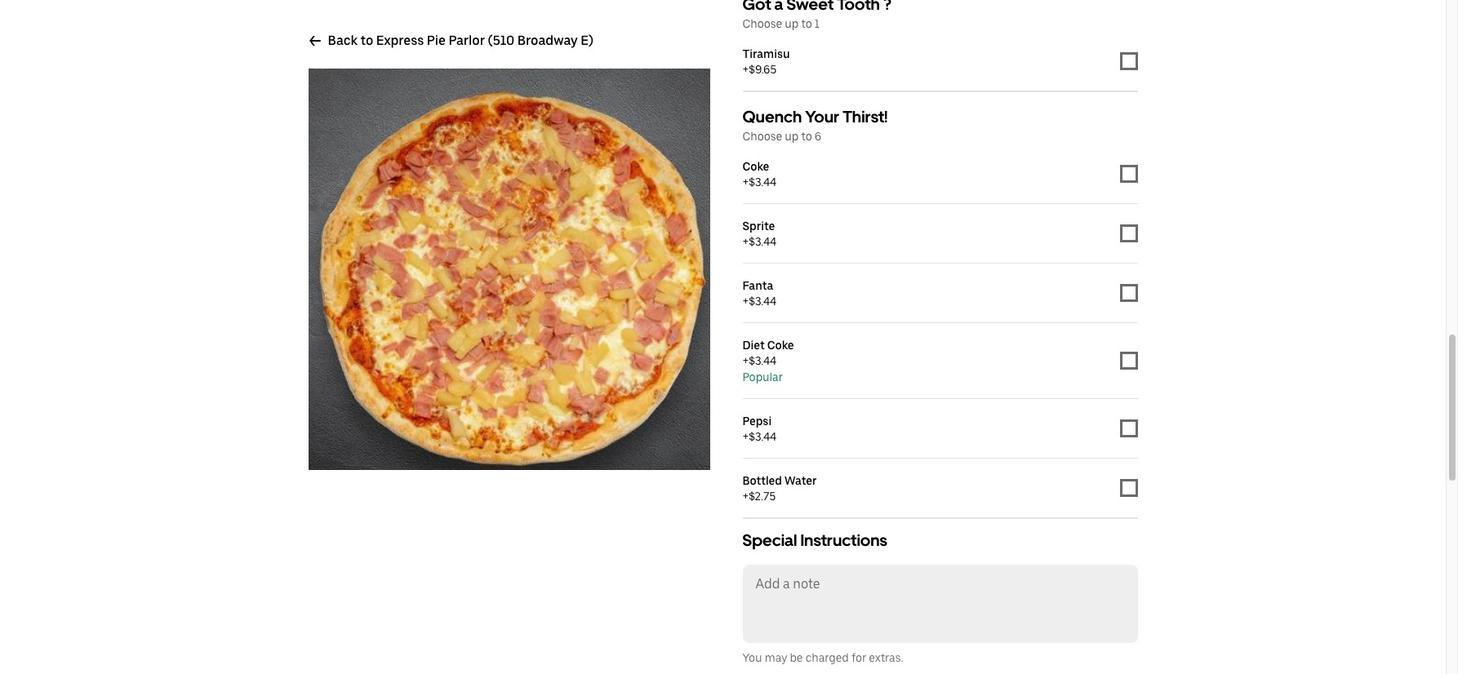 Task type: locate. For each thing, give the bounding box(es) containing it.
4 $3.44 from the top
[[749, 354, 777, 367]]

$3.44 for coke
[[749, 176, 777, 189]]

instructions
[[800, 531, 888, 550]]

choose up to 1
[[743, 17, 820, 30]]

+
[[743, 63, 749, 76], [743, 176, 749, 189], [743, 235, 749, 248], [743, 295, 749, 308], [743, 354, 749, 367], [743, 430, 749, 443], [743, 490, 749, 503]]

$3.44 down fanta
[[749, 295, 777, 308]]

$3.44 inside pepsi + $3.44
[[749, 430, 777, 443]]

3 + from the top
[[743, 235, 749, 248]]

bottled
[[743, 474, 782, 487]]

choose down quench
[[743, 130, 782, 143]]

$3.44 up sprite
[[749, 176, 777, 189]]

2 choose from the top
[[743, 130, 782, 143]]

2 + from the top
[[743, 176, 749, 189]]

up left 6
[[785, 130, 799, 143]]

$3.44 inside fanta + $3.44
[[749, 295, 777, 308]]

quench your thirst! choose up to 6
[[743, 107, 888, 143]]

1 vertical spatial up
[[785, 130, 799, 143]]

+ down sprite
[[743, 235, 749, 248]]

+ inside tiramisu + $9.65
[[743, 63, 749, 76]]

+ inside fanta + $3.44
[[743, 295, 749, 308]]

$3.44 for pepsi
[[749, 430, 777, 443]]

5 + from the top
[[743, 354, 749, 367]]

4 + from the top
[[743, 295, 749, 308]]

to left "1"
[[801, 17, 812, 30]]

up left "1"
[[785, 17, 799, 30]]

7 + from the top
[[743, 490, 749, 503]]

coke + $3.44
[[743, 160, 777, 189]]

to left 6
[[801, 130, 812, 143]]

tiramisu + $9.65
[[743, 47, 790, 76]]

coke
[[743, 160, 769, 173], [767, 339, 794, 352]]

$3.44 down sprite
[[749, 235, 777, 248]]

coke down quench
[[743, 160, 769, 173]]

+ for fanta + $3.44
[[743, 295, 749, 308]]

+ down pepsi
[[743, 430, 749, 443]]

6 + from the top
[[743, 430, 749, 443]]

up
[[785, 17, 799, 30], [785, 130, 799, 143]]

choose inside quench your thirst! choose up to 6
[[743, 130, 782, 143]]

+ inside diet coke + $3.44 popular
[[743, 354, 749, 367]]

$3.44 up popular
[[749, 354, 777, 367]]

3 $3.44 from the top
[[749, 295, 777, 308]]

$3.44 down pepsi
[[749, 430, 777, 443]]

choose up tiramisu
[[743, 17, 782, 30]]

+ inside pepsi + $3.44
[[743, 430, 749, 443]]

+ down fanta
[[743, 295, 749, 308]]

choose
[[743, 17, 782, 30], [743, 130, 782, 143]]

to
[[801, 17, 812, 30], [361, 33, 373, 48], [801, 130, 812, 143]]

pepsi
[[743, 415, 772, 428]]

coke right diet
[[767, 339, 794, 352]]

for
[[852, 652, 866, 665]]

1 vertical spatial coke
[[767, 339, 794, 352]]

thirst!
[[843, 107, 888, 127]]

2 up from the top
[[785, 130, 799, 143]]

+ down tiramisu
[[743, 63, 749, 76]]

popular
[[743, 371, 783, 384]]

$3.44
[[749, 176, 777, 189], [749, 235, 777, 248], [749, 295, 777, 308], [749, 354, 777, 367], [749, 430, 777, 443]]

to right "back"
[[361, 33, 373, 48]]

$3.44 inside sprite + $3.44
[[749, 235, 777, 248]]

+ inside coke + $3.44
[[743, 176, 749, 189]]

+ inside sprite + $3.44
[[743, 235, 749, 248]]

0 vertical spatial choose
[[743, 17, 782, 30]]

0 vertical spatial coke
[[743, 160, 769, 173]]

5 $3.44 from the top
[[749, 430, 777, 443]]

+ down diet
[[743, 354, 749, 367]]

$3.44 inside coke + $3.44
[[749, 176, 777, 189]]

back to express pie parlor (510 broadway e)
[[328, 33, 594, 48]]

(510
[[488, 33, 515, 48]]

broadway
[[517, 33, 578, 48]]

2 $3.44 from the top
[[749, 235, 777, 248]]

1 $3.44 from the top
[[749, 176, 777, 189]]

+ inside bottled water + $2.75
[[743, 490, 749, 503]]

2 vertical spatial to
[[801, 130, 812, 143]]

0 vertical spatial to
[[801, 17, 812, 30]]

extras.
[[869, 652, 903, 665]]

+ down bottled at the bottom of page
[[743, 490, 749, 503]]

0 vertical spatial up
[[785, 17, 799, 30]]

+ up sprite
[[743, 176, 749, 189]]

1 vertical spatial choose
[[743, 130, 782, 143]]

bottled water + $2.75
[[743, 474, 817, 503]]

pepsi + $3.44
[[743, 415, 777, 443]]

6
[[815, 130, 822, 143]]

1 + from the top
[[743, 63, 749, 76]]



Task type: describe. For each thing, give the bounding box(es) containing it.
+ for sprite + $3.44
[[743, 235, 749, 248]]

$3.44 for sprite
[[749, 235, 777, 248]]

1 vertical spatial to
[[361, 33, 373, 48]]

charged
[[806, 652, 849, 665]]

Add a note text field
[[744, 567, 1136, 642]]

$9.65
[[749, 63, 777, 76]]

you
[[743, 652, 762, 665]]

may
[[765, 652, 787, 665]]

$3.44 inside diet coke + $3.44 popular
[[749, 354, 777, 367]]

up inside quench your thirst! choose up to 6
[[785, 130, 799, 143]]

tiramisu
[[743, 47, 790, 60]]

you may be charged for extras.
[[743, 652, 903, 665]]

+ for tiramisu + $9.65
[[743, 63, 749, 76]]

special instructions
[[743, 531, 888, 550]]

back
[[328, 33, 358, 48]]

1
[[815, 17, 820, 30]]

express
[[376, 33, 424, 48]]

to inside quench your thirst! choose up to 6
[[801, 130, 812, 143]]

1 up from the top
[[785, 17, 799, 30]]

+ for pepsi + $3.44
[[743, 430, 749, 443]]

sprite
[[743, 220, 775, 233]]

coke inside diet coke + $3.44 popular
[[767, 339, 794, 352]]

pie
[[427, 33, 446, 48]]

+ for coke + $3.44
[[743, 176, 749, 189]]

sprite + $3.44
[[743, 220, 777, 248]]

diet coke + $3.44 popular
[[743, 339, 794, 384]]

1 choose from the top
[[743, 17, 782, 30]]

e)
[[581, 33, 594, 48]]

$3.44 for fanta
[[749, 295, 777, 308]]

parlor
[[449, 33, 485, 48]]

fanta
[[743, 279, 773, 292]]

water
[[785, 474, 817, 487]]

special
[[743, 531, 797, 550]]

be
[[790, 652, 803, 665]]

coke inside coke + $3.44
[[743, 160, 769, 173]]

diet
[[743, 339, 765, 352]]

fanta + $3.44
[[743, 279, 777, 308]]

your
[[805, 107, 839, 127]]

$2.75
[[749, 490, 776, 503]]

quench
[[743, 107, 802, 127]]

back to express pie parlor (510 broadway e) link
[[308, 33, 594, 49]]



Task type: vqa. For each thing, say whether or not it's contained in the screenshot.
$3.44 within Fanta + $3.44
yes



